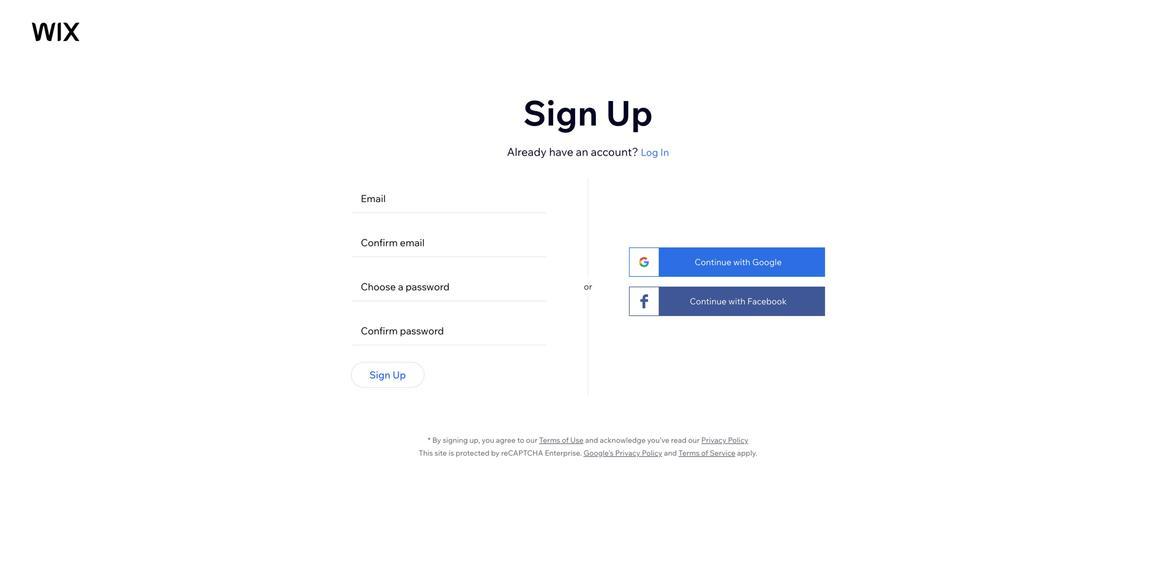 Task type: describe. For each thing, give the bounding box(es) containing it.
1 horizontal spatial sign up
[[523, 91, 653, 134]]

an
[[576, 145, 588, 159]]

confirm password
[[361, 325, 444, 337]]

google's privacy policy link
[[584, 448, 662, 458]]

terms of use link
[[539, 436, 584, 445]]

email
[[400, 236, 425, 249]]

read
[[671, 436, 686, 445]]

this
[[419, 448, 433, 458]]

wix image
[[32, 23, 80, 41]]

agree
[[496, 436, 516, 445]]

1 horizontal spatial and
[[664, 448, 677, 458]]

0 horizontal spatial privacy
[[615, 448, 640, 458]]

google's
[[584, 448, 614, 458]]

service
[[710, 448, 735, 458]]

continue for continue with facebook
[[690, 296, 727, 307]]

have
[[549, 145, 573, 159]]

protected
[[456, 448, 489, 458]]

you
[[482, 436, 494, 445]]

apply.
[[737, 448, 757, 458]]

by
[[491, 448, 500, 458]]

use
[[570, 436, 584, 445]]

already
[[507, 145, 547, 159]]

2 our from the left
[[688, 436, 700, 445]]

site
[[435, 448, 447, 458]]

recaptcha
[[501, 448, 543, 458]]

up inside sign up button
[[393, 369, 406, 381]]

or
[[584, 281, 592, 292]]

1 vertical spatial terms
[[679, 448, 700, 458]]

0 vertical spatial password
[[406, 281, 450, 293]]

continue with facebook button
[[629, 287, 825, 316]]

google image
[[638, 257, 650, 268]]

1 our from the left
[[526, 436, 537, 445]]

continue with google button
[[629, 247, 825, 277]]

confirm for confirm password
[[361, 325, 398, 337]]

by
[[432, 436, 441, 445]]

sign inside button
[[369, 369, 390, 381]]

choose
[[361, 281, 396, 293]]

with for google
[[733, 257, 750, 267]]

*
[[428, 436, 431, 445]]

in
[[660, 146, 669, 158]]



Task type: locate. For each thing, give the bounding box(es) containing it.
1 horizontal spatial privacy
[[701, 436, 726, 445]]

a
[[398, 281, 403, 293]]

1 vertical spatial privacy
[[615, 448, 640, 458]]

more login options group
[[592, 178, 825, 395]]

0 horizontal spatial and
[[585, 436, 598, 445]]

up,
[[469, 436, 480, 445]]

1 horizontal spatial up
[[606, 91, 653, 134]]

1 horizontal spatial policy
[[728, 436, 748, 445]]

1 horizontal spatial of
[[701, 448, 708, 458]]

continue up continue with facebook button
[[695, 257, 731, 267]]

1 vertical spatial and
[[664, 448, 677, 458]]

Confirm email text field
[[357, 227, 541, 257]]

password down the choose a password
[[400, 325, 444, 337]]

our right read
[[688, 436, 700, 445]]

confirm email
[[361, 236, 425, 249]]

you've
[[647, 436, 669, 445]]

sign down confirm password
[[369, 369, 390, 381]]

sign up button
[[351, 362, 424, 388]]

up down confirm password
[[393, 369, 406, 381]]

Choose a password password field
[[357, 271, 526, 301]]

with
[[733, 257, 750, 267], [728, 296, 745, 307]]

and
[[585, 436, 598, 445], [664, 448, 677, 458]]

2 confirm from the top
[[361, 325, 398, 337]]

up
[[606, 91, 653, 134], [393, 369, 406, 381]]

to
[[517, 436, 524, 445]]

already have an account? log in
[[507, 145, 669, 159]]

confirm
[[361, 236, 398, 249], [361, 325, 398, 337]]

sign
[[523, 91, 598, 134], [369, 369, 390, 381]]

confirm left email
[[361, 236, 398, 249]]

0 horizontal spatial terms
[[539, 436, 560, 445]]

1 vertical spatial of
[[701, 448, 708, 458]]

policy
[[728, 436, 748, 445], [642, 448, 662, 458]]

google
[[752, 257, 782, 267]]

sign up
[[523, 91, 653, 134], [369, 369, 406, 381]]

* by signing up, you agree to our terms of use and acknowledge you've read our privacy policy this site is protected by recaptcha enterprise. google's privacy policy and terms of service apply.
[[419, 436, 757, 458]]

acknowledge
[[600, 436, 646, 445]]

sign up down confirm password
[[369, 369, 406, 381]]

continue down the continue with google button
[[690, 296, 727, 307]]

0 vertical spatial up
[[606, 91, 653, 134]]

account?
[[591, 145, 638, 159]]

facebook image
[[638, 294, 650, 308]]

privacy down acknowledge
[[615, 448, 640, 458]]

signing
[[443, 436, 468, 445]]

Email text field
[[357, 183, 541, 213]]

terms up enterprise.
[[539, 436, 560, 445]]

confirm for confirm email
[[361, 236, 398, 249]]

our right to
[[526, 436, 537, 445]]

1 vertical spatial with
[[728, 296, 745, 307]]

terms of service link
[[679, 448, 735, 458]]

1 vertical spatial confirm
[[361, 325, 398, 337]]

policy up apply.
[[728, 436, 748, 445]]

of left use
[[562, 436, 569, 445]]

0 vertical spatial privacy
[[701, 436, 726, 445]]

0 vertical spatial of
[[562, 436, 569, 445]]

1 vertical spatial up
[[393, 369, 406, 381]]

0 vertical spatial continue
[[695, 257, 731, 267]]

privacy up terms of service link
[[701, 436, 726, 445]]

0 horizontal spatial policy
[[642, 448, 662, 458]]

privacy
[[701, 436, 726, 445], [615, 448, 640, 458]]

1 vertical spatial password
[[400, 325, 444, 337]]

confirm down choose
[[361, 325, 398, 337]]

1 vertical spatial sign
[[369, 369, 390, 381]]

terms
[[539, 436, 560, 445], [679, 448, 700, 458]]

continue with facebook
[[690, 296, 787, 307]]

policy down you've
[[642, 448, 662, 458]]

up up account?
[[606, 91, 653, 134]]

choose a password
[[361, 281, 450, 293]]

log
[[641, 146, 658, 158]]

with for facebook
[[728, 296, 745, 307]]

log in link
[[641, 145, 669, 160]]

1 vertical spatial policy
[[642, 448, 662, 458]]

0 horizontal spatial our
[[526, 436, 537, 445]]

facebook
[[747, 296, 787, 307]]

Confirm password password field
[[357, 315, 541, 345]]

0 horizontal spatial sign up
[[369, 369, 406, 381]]

password right a
[[406, 281, 450, 293]]

0 horizontal spatial of
[[562, 436, 569, 445]]

continue
[[695, 257, 731, 267], [690, 296, 727, 307]]

with left google
[[733, 257, 750, 267]]

0 vertical spatial terms
[[539, 436, 560, 445]]

of left service
[[701, 448, 708, 458]]

and up the google's
[[585, 436, 598, 445]]

1 vertical spatial sign up
[[369, 369, 406, 381]]

0 vertical spatial with
[[733, 257, 750, 267]]

with left facebook
[[728, 296, 745, 307]]

continue with google
[[695, 257, 782, 267]]

is
[[449, 448, 454, 458]]

1 vertical spatial continue
[[690, 296, 727, 307]]

of
[[562, 436, 569, 445], [701, 448, 708, 458]]

sign up up already have an account? log in
[[523, 91, 653, 134]]

sign up inside button
[[369, 369, 406, 381]]

0 vertical spatial and
[[585, 436, 598, 445]]

enterprise.
[[545, 448, 582, 458]]

0 horizontal spatial sign
[[369, 369, 390, 381]]

0 horizontal spatial up
[[393, 369, 406, 381]]

our
[[526, 436, 537, 445], [688, 436, 700, 445]]

email
[[361, 192, 386, 205]]

sign up have on the top of the page
[[523, 91, 598, 134]]

0 vertical spatial policy
[[728, 436, 748, 445]]

password
[[406, 281, 450, 293], [400, 325, 444, 337]]

0 vertical spatial sign
[[523, 91, 598, 134]]

1 horizontal spatial our
[[688, 436, 700, 445]]

0 vertical spatial sign up
[[523, 91, 653, 134]]

0 vertical spatial confirm
[[361, 236, 398, 249]]

continue for continue with google
[[695, 257, 731, 267]]

1 horizontal spatial sign
[[523, 91, 598, 134]]

privacy policy link
[[701, 436, 748, 445]]

terms down read
[[679, 448, 700, 458]]

1 horizontal spatial terms
[[679, 448, 700, 458]]

and down read
[[664, 448, 677, 458]]

1 confirm from the top
[[361, 236, 398, 249]]



Task type: vqa. For each thing, say whether or not it's contained in the screenshot.
"text box"
no



